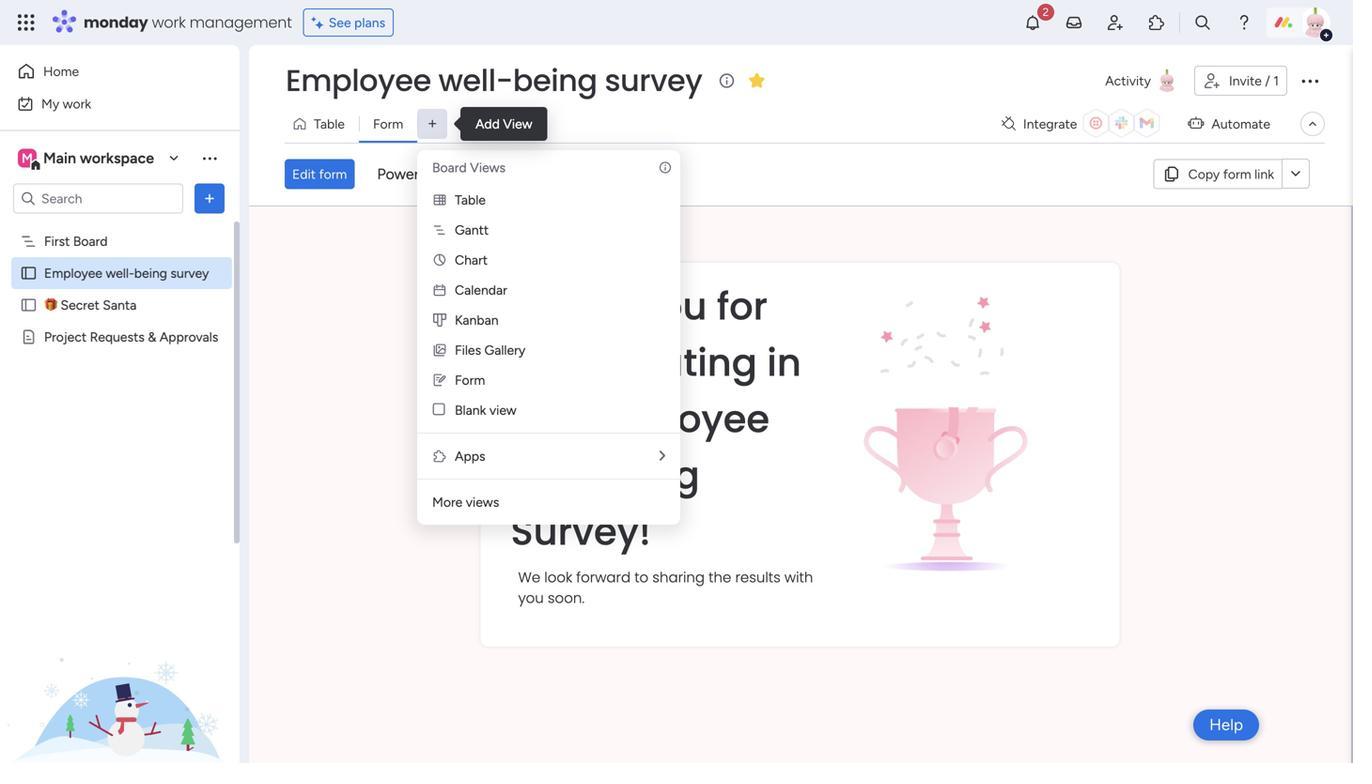 Task type: describe. For each thing, give the bounding box(es) containing it.
public board image
[[20, 265, 38, 282]]

integrate
[[1023, 116, 1077, 132]]

select product image
[[17, 13, 36, 32]]

calendar
[[455, 282, 507, 298]]

2 image
[[1037, 1, 1054, 22]]

🎁
[[44, 297, 57, 313]]

monday
[[84, 12, 148, 33]]

view
[[489, 403, 517, 419]]

edit
[[292, 166, 316, 182]]

views
[[466, 495, 499, 511]]

1 horizontal spatial employee well-being survey
[[286, 60, 702, 101]]

Employee well-being survey field
[[281, 60, 707, 101]]

1 horizontal spatial employee
[[286, 60, 431, 101]]

🎁 secret santa
[[44, 297, 137, 313]]

santa
[[103, 297, 137, 313]]

gallery
[[484, 343, 525, 358]]

workspace selection element
[[18, 147, 157, 171]]

our
[[511, 393, 574, 446]]

search everything image
[[1193, 13, 1212, 32]]

results
[[735, 568, 781, 588]]

ruby anderson image
[[1300, 8, 1331, 38]]

&
[[148, 329, 156, 345]]

edit form button
[[285, 159, 355, 189]]

1 vertical spatial table
[[455, 192, 486, 208]]

0 vertical spatial survey
[[605, 60, 702, 101]]

0 vertical spatial board
[[432, 160, 467, 176]]

invite / 1 button
[[1194, 66, 1287, 96]]

we
[[518, 568, 540, 588]]

plans
[[354, 15, 385, 31]]

participating
[[511, 337, 757, 389]]

lottie animation image for lottie animation element to the left
[[0, 574, 240, 764]]

blank
[[455, 403, 486, 419]]

1 horizontal spatial being
[[513, 60, 597, 101]]

table button
[[285, 109, 359, 139]]

apps image
[[432, 449, 447, 464]]

well- inside list box
[[106, 265, 134, 281]]

view
[[503, 116, 532, 132]]

work for my
[[63, 96, 91, 112]]

help image
[[1235, 13, 1254, 32]]

first
[[44, 234, 70, 249]]

add view
[[475, 116, 532, 132]]

see plans button
[[303, 8, 394, 37]]

add
[[475, 116, 500, 132]]

forward
[[576, 568, 631, 588]]

lottie animation element inside form "form"
[[839, 278, 1054, 585]]

activity button
[[1098, 66, 1187, 96]]

more views
[[432, 495, 499, 511]]

notifications image
[[1023, 13, 1042, 32]]

my
[[41, 96, 59, 112]]

options image
[[1299, 70, 1321, 92]]

show board description image
[[715, 71, 738, 90]]

0 vertical spatial you
[[637, 280, 707, 333]]

automate
[[1212, 116, 1270, 132]]

remove from favorites image
[[747, 71, 766, 90]]

powered
[[377, 165, 436, 183]]

project requests & approvals
[[44, 329, 218, 345]]

list box containing first board
[[0, 222, 240, 607]]

main workspace
[[43, 149, 154, 167]]

invite members image
[[1106, 13, 1125, 32]]

thank you for participating in our employee wellbeing survey! we look forward to sharing the results with you soon.
[[511, 280, 813, 609]]

copy form link
[[1188, 166, 1274, 182]]

project
[[44, 329, 87, 345]]

to
[[634, 568, 649, 588]]

0 horizontal spatial being
[[134, 265, 167, 281]]

requests
[[90, 329, 145, 345]]

for
[[717, 280, 768, 333]]

work for monday
[[152, 12, 186, 33]]

0 horizontal spatial employee
[[44, 265, 102, 281]]

options image
[[200, 189, 219, 208]]

by
[[440, 165, 456, 183]]

form inside button
[[373, 116, 403, 132]]



Task type: vqa. For each thing, say whether or not it's contained in the screenshot.
the topmost Remove from favorites icon
no



Task type: locate. For each thing, give the bounding box(es) containing it.
approvals
[[160, 329, 218, 345]]

1 vertical spatial form
[[455, 373, 485, 389]]

gantt
[[455, 222, 489, 238]]

1 horizontal spatial lottie animation image
[[839, 278, 1054, 579]]

form
[[1223, 166, 1251, 182], [319, 166, 347, 182]]

1 horizontal spatial form
[[455, 373, 485, 389]]

link
[[1255, 166, 1274, 182]]

form up blank
[[455, 373, 485, 389]]

workspace image
[[18, 148, 37, 169]]

main
[[43, 149, 76, 167]]

survey up approvals
[[170, 265, 209, 281]]

lottie animation element
[[839, 278, 1054, 585], [0, 574, 240, 764]]

1
[[1273, 73, 1279, 89]]

you down we
[[518, 589, 544, 609]]

apps image
[[1147, 13, 1166, 32]]

0 horizontal spatial well-
[[106, 265, 134, 281]]

see
[[329, 15, 351, 31]]

invite / 1
[[1229, 73, 1279, 89]]

board views
[[432, 160, 506, 176]]

with
[[785, 568, 813, 588]]

work right monday
[[152, 12, 186, 33]]

form button
[[359, 109, 417, 139]]

0 vertical spatial form
[[373, 116, 403, 132]]

work
[[152, 12, 186, 33], [63, 96, 91, 112]]

form left add view image
[[373, 116, 403, 132]]

soon.
[[548, 589, 585, 609]]

1 horizontal spatial you
[[637, 280, 707, 333]]

you up the participating
[[637, 280, 707, 333]]

being up view
[[513, 60, 597, 101]]

copy
[[1188, 166, 1220, 182]]

table inside button
[[314, 116, 345, 132]]

employee
[[286, 60, 431, 101], [44, 265, 102, 281], [583, 393, 770, 446]]

board
[[432, 160, 467, 176], [73, 234, 108, 249]]

form for copy
[[1223, 166, 1251, 182]]

monday work management
[[84, 12, 292, 33]]

chart
[[455, 252, 488, 268]]

survey!
[[511, 506, 651, 558]]

survey left show board description icon
[[605, 60, 702, 101]]

1 vertical spatial being
[[134, 265, 167, 281]]

being
[[513, 60, 597, 101], [134, 265, 167, 281]]

1 horizontal spatial work
[[152, 12, 186, 33]]

employee up form button
[[286, 60, 431, 101]]

first board
[[44, 234, 108, 249]]

inbox image
[[1065, 13, 1083, 32]]

my work button
[[11, 89, 202, 119]]

kanban
[[455, 312, 499, 328]]

0 vertical spatial work
[[152, 12, 186, 33]]

well- up 'santa'
[[106, 265, 134, 281]]

1 vertical spatial you
[[518, 589, 544, 609]]

0 vertical spatial table
[[314, 116, 345, 132]]

files
[[455, 343, 481, 358]]

sharing
[[652, 568, 705, 588]]

0 horizontal spatial form
[[373, 116, 403, 132]]

1 horizontal spatial survey
[[605, 60, 702, 101]]

form inside button
[[1223, 166, 1251, 182]]

0 horizontal spatial you
[[518, 589, 544, 609]]

my work
[[41, 96, 91, 112]]

1 vertical spatial well-
[[106, 265, 134, 281]]

form for edit
[[319, 166, 347, 182]]

look
[[544, 568, 572, 588]]

dapulse integrations image
[[1002, 117, 1016, 131]]

0 vertical spatial being
[[513, 60, 597, 101]]

lottie animation image for lottie animation element inside form "form"
[[839, 278, 1054, 579]]

1 horizontal spatial well-
[[438, 60, 513, 101]]

form
[[373, 116, 403, 132], [455, 373, 485, 389]]

home button
[[11, 56, 202, 86]]

invite
[[1229, 73, 1262, 89]]

files gallery
[[455, 343, 525, 358]]

1 horizontal spatial form
[[1223, 166, 1251, 182]]

add view image
[[429, 117, 436, 131]]

board inside list box
[[73, 234, 108, 249]]

0 horizontal spatial survey
[[170, 265, 209, 281]]

0 horizontal spatial lottie animation element
[[0, 574, 240, 764]]

0 horizontal spatial work
[[63, 96, 91, 112]]

well-
[[438, 60, 513, 101], [106, 265, 134, 281]]

employee inside thank you for participating in our employee wellbeing survey! we look forward to sharing the results with you soon.
[[583, 393, 770, 446]]

thank
[[511, 280, 627, 333]]

the
[[709, 568, 731, 588]]

survey
[[605, 60, 702, 101], [170, 265, 209, 281]]

/
[[1265, 73, 1270, 89]]

0 vertical spatial employee well-being survey
[[286, 60, 702, 101]]

work inside button
[[63, 96, 91, 112]]

powered by
[[377, 165, 456, 183]]

wellbeing
[[511, 449, 700, 502]]

secret
[[61, 297, 100, 313]]

employee well-being survey up add
[[286, 60, 702, 101]]

views
[[470, 160, 506, 176]]

edit form
[[292, 166, 347, 182]]

workspace
[[80, 149, 154, 167]]

apps
[[455, 449, 485, 465]]

see plans
[[329, 15, 385, 31]]

1 vertical spatial employee
[[44, 265, 102, 281]]

1 vertical spatial survey
[[170, 265, 209, 281]]

copy form link button
[[1154, 159, 1282, 189]]

being up 'santa'
[[134, 265, 167, 281]]

employee up list arrow image
[[583, 393, 770, 446]]

board left views
[[432, 160, 467, 176]]

1 vertical spatial board
[[73, 234, 108, 249]]

Search in workspace field
[[39, 188, 157, 210]]

lottie animation image inside form "form"
[[839, 278, 1054, 579]]

2 horizontal spatial employee
[[583, 393, 770, 446]]

1 horizontal spatial lottie animation element
[[839, 278, 1054, 585]]

help
[[1209, 716, 1243, 735]]

0 horizontal spatial table
[[314, 116, 345, 132]]

autopilot image
[[1188, 111, 1204, 135]]

0 horizontal spatial lottie animation image
[[0, 574, 240, 764]]

employee well-being survey
[[286, 60, 702, 101], [44, 265, 209, 281]]

m
[[22, 150, 33, 166]]

table up gantt
[[455, 192, 486, 208]]

activity
[[1105, 73, 1151, 89]]

1 vertical spatial work
[[63, 96, 91, 112]]

more
[[432, 495, 463, 511]]

management
[[190, 12, 292, 33]]

collapse board header image
[[1305, 117, 1320, 132]]

form form
[[249, 206, 1351, 764]]

well- up add
[[438, 60, 513, 101]]

2 form from the left
[[319, 166, 347, 182]]

0 horizontal spatial form
[[319, 166, 347, 182]]

employee down first board
[[44, 265, 102, 281]]

workforms logo image
[[464, 159, 570, 189]]

0 vertical spatial well-
[[438, 60, 513, 101]]

form inside button
[[319, 166, 347, 182]]

table up 'edit form'
[[314, 116, 345, 132]]

blank view
[[455, 403, 517, 419]]

1 horizontal spatial table
[[455, 192, 486, 208]]

form left link at the top
[[1223, 166, 1251, 182]]

workspace options image
[[200, 149, 219, 167]]

option
[[0, 225, 240, 228]]

1 vertical spatial employee well-being survey
[[44, 265, 209, 281]]

1 horizontal spatial board
[[432, 160, 467, 176]]

help button
[[1194, 710, 1259, 741]]

0 vertical spatial employee
[[286, 60, 431, 101]]

lottie animation image
[[839, 278, 1054, 579], [0, 574, 240, 764]]

board right "first"
[[73, 234, 108, 249]]

work right my
[[63, 96, 91, 112]]

0 horizontal spatial board
[[73, 234, 108, 249]]

public board image
[[20, 296, 38, 314]]

list box
[[0, 222, 240, 607]]

form right edit
[[319, 166, 347, 182]]

2 vertical spatial employee
[[583, 393, 770, 446]]

list arrow image
[[660, 450, 665, 463]]

home
[[43, 63, 79, 79]]

employee well-being survey up 'santa'
[[44, 265, 209, 281]]

in
[[767, 337, 801, 389]]

you
[[637, 280, 707, 333], [518, 589, 544, 609]]

table
[[314, 116, 345, 132], [455, 192, 486, 208]]

1 form from the left
[[1223, 166, 1251, 182]]

0 horizontal spatial employee well-being survey
[[44, 265, 209, 281]]



